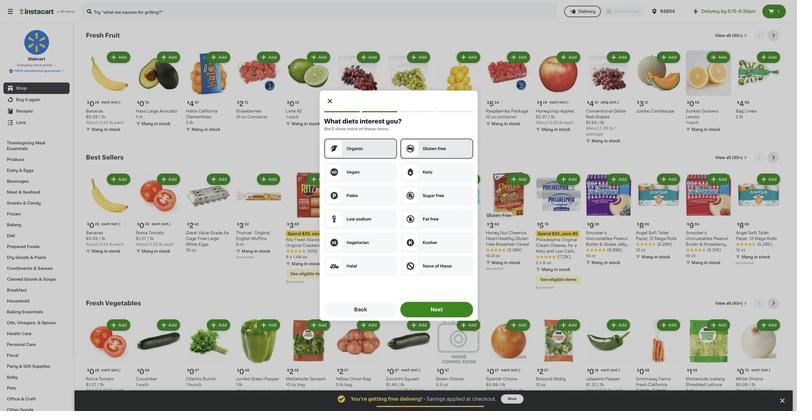 Task type: locate. For each thing, give the bounding box(es) containing it.
1 peanut from the left
[[614, 237, 628, 241]]

sponsored badge image for $ 3 92
[[236, 256, 253, 259]]

oils,
[[7, 321, 16, 325]]

2 rolls from the left
[[768, 237, 777, 241]]

lb inside the bag limes 2 lb
[[740, 115, 744, 119]]

$1.98 inside green seedless grapes bag $1.98 / lb about 2.43 lb / package
[[386, 121, 397, 125]]

3 up jumbo cantaloupe
[[640, 100, 644, 107]]

$ 0 68 up cucumber
[[137, 369, 150, 375]]

package down interest
[[364, 126, 381, 130]]

1 horizontal spatial see eligible items
[[541, 278, 577, 282]]

$ inside $ 3 68
[[487, 223, 490, 226]]

1 butter from the left
[[586, 243, 599, 247]]

1 horizontal spatial 68
[[245, 369, 250, 372]]

0 horizontal spatial tomato
[[99, 377, 114, 381]]

spend $32, save $5
[[538, 232, 578, 236]]

1 view all (40+) button from the top
[[714, 30, 750, 41]]

1 (40+) from the top
[[732, 34, 744, 38]]

2 horizontal spatial 98
[[745, 101, 750, 104]]

1 all from the top
[[727, 34, 731, 38]]

9
[[590, 222, 594, 229], [690, 222, 695, 229]]

zucchini squash $1.48 / lb about 0.59 lb each
[[386, 377, 424, 393]]

essentials
[[7, 147, 28, 151], [22, 310, 43, 314]]

1 10 ct from the left
[[586, 254, 596, 258]]

delivery inside button
[[579, 9, 596, 13]]

thanksgiving meal essentials link
[[3, 138, 70, 154]]

product group
[[86, 50, 131, 133], [136, 50, 181, 128], [186, 50, 232, 133], [236, 50, 282, 120], [286, 50, 332, 128], [336, 50, 382, 139], [386, 50, 432, 145], [436, 50, 482, 125], [486, 50, 532, 128], [536, 50, 582, 133], [586, 50, 632, 145], [636, 50, 682, 114], [686, 50, 732, 133], [736, 50, 782, 120], [86, 172, 131, 255], [136, 172, 181, 255], [186, 172, 232, 253], [236, 172, 282, 261], [286, 172, 332, 285], [336, 172, 382, 261], [386, 172, 432, 255], [436, 172, 482, 247], [486, 172, 532, 272], [536, 172, 582, 291], [586, 172, 632, 267], [636, 172, 682, 261], [686, 172, 732, 267], [736, 172, 782, 266], [86, 318, 131, 401], [136, 318, 181, 388], [186, 318, 232, 388], [236, 318, 282, 396], [286, 318, 332, 396], [336, 318, 382, 388], [386, 318, 432, 401], [436, 318, 482, 396], [486, 318, 532, 401], [536, 318, 582, 388], [586, 318, 632, 401], [636, 318, 682, 407], [686, 318, 732, 401], [736, 318, 782, 401]]

18 down cage
[[186, 248, 191, 252]]

1 vertical spatial 0.22
[[99, 389, 108, 393]]

2 bananas $0.58 / lb about 0.44 lb each from the top
[[86, 231, 124, 247]]

1 57 from the left
[[545, 369, 549, 372]]

1 horizontal spatial 96
[[695, 223, 700, 226]]

view all (40+) button for 4
[[714, 30, 750, 41]]

5 up the drinking
[[440, 222, 444, 229]]

(5.51k)
[[708, 248, 722, 252]]

uncrustables for grape
[[586, 237, 613, 241]]

oz down the $ 2 28
[[292, 383, 296, 387]]

prepared
[[7, 245, 26, 249]]

6:15-
[[728, 9, 739, 13]]

great up cage
[[186, 231, 197, 235]]

floral
[[7, 354, 18, 358]]

bag down the $ 2 28
[[297, 383, 305, 387]]

$ 0 97 for cilantro bunch
[[187, 369, 199, 375]]

see eligible items button down the 2 x 8 oz
[[536, 275, 582, 285]]

57 for broccoli
[[545, 369, 549, 372]]

package down 2.28 in the top of the page
[[586, 132, 604, 136]]

4 for $ 4 98
[[740, 100, 745, 107]]

smucker's
[[586, 231, 607, 235], [686, 231, 707, 235]]

0 horizontal spatial 96
[[595, 223, 600, 226]]

42 up cage
[[194, 223, 199, 226]]

each (est.) for roma
[[152, 222, 171, 226]]

1 horizontal spatial see
[[541, 278, 549, 282]]

1 $ 2 57 from the left
[[537, 369, 549, 375]]

1 horizontal spatial butter
[[686, 243, 699, 247]]

bag inside yellow onion bag 3 lb bag
[[345, 383, 353, 387]]

sauces
[[38, 267, 53, 271]]

& left spices
[[37, 321, 41, 325]]

add button
[[108, 52, 130, 62], [158, 52, 180, 62], [208, 52, 230, 62], [258, 52, 280, 62], [308, 52, 330, 62], [358, 52, 380, 62], [408, 52, 430, 62], [458, 52, 480, 62], [508, 52, 530, 62], [558, 52, 580, 62], [608, 52, 630, 62], [658, 52, 680, 62], [708, 52, 730, 62], [758, 52, 780, 62], [108, 174, 130, 184], [158, 174, 180, 184], [208, 174, 230, 184], [258, 174, 280, 184], [308, 174, 330, 184], [358, 174, 380, 184], [408, 174, 430, 184], [458, 174, 480, 184], [508, 174, 530, 184], [558, 174, 580, 184], [608, 174, 630, 184], [658, 174, 680, 184], [708, 174, 730, 184], [758, 174, 780, 184], [108, 320, 130, 331], [158, 320, 180, 331], [208, 320, 230, 331], [258, 320, 280, 331], [308, 320, 330, 331], [358, 320, 380, 331], [408, 320, 430, 331], [458, 320, 480, 331], [508, 320, 530, 331], [558, 320, 580, 331], [608, 320, 630, 331], [658, 320, 680, 331], [708, 320, 730, 331], [758, 320, 780, 331]]

(40+) for each (est.)
[[732, 302, 744, 306]]

butter inside the "smucker's uncrustables peanut butter & grape jelly sandwich"
[[586, 243, 599, 247]]

fresh down $20,
[[295, 238, 306, 242]]

x for 3
[[290, 255, 292, 259]]

& inside the "smucker's uncrustables peanut butter & grape jelly sandwich"
[[600, 243, 603, 247]]

1 vertical spatial care
[[26, 343, 36, 347]]

$ inside $ 5 76
[[537, 223, 540, 226]]

1 horizontal spatial soft
[[749, 231, 758, 235]]

bag inside yellow onion bag 3 lb bag
[[363, 377, 371, 381]]

we'll
[[324, 127, 334, 131]]

0 vertical spatial 72
[[244, 101, 249, 104]]

1 9 from the left
[[590, 222, 594, 229]]

0 horizontal spatial mega
[[655, 237, 666, 241]]

uncrustables up grape
[[586, 237, 613, 241]]

onions for green
[[450, 377, 464, 381]]

2 smucker's from the left
[[686, 231, 707, 235]]

18 inside $ 0 18 each (est.)
[[595, 369, 599, 372]]

1 grapes from the left
[[345, 115, 360, 119]]

$ 0 68
[[137, 369, 150, 375], [237, 369, 250, 375]]

2 4 from the left
[[590, 100, 595, 107]]

98
[[745, 101, 750, 104], [645, 369, 650, 372], [693, 369, 698, 372]]

4 for $ 4 97
[[189, 100, 194, 107]]

0 horizontal spatial bag
[[297, 383, 305, 387]]

iceberg
[[710, 377, 725, 381]]

these right 'none'
[[440, 264, 452, 268]]

fat
[[423, 217, 429, 221]]

1 horizontal spatial onions
[[503, 377, 518, 381]]

bag down the $ 4 98
[[736, 109, 744, 113]]

0 horizontal spatial great
[[186, 231, 197, 235]]

bananas $0.58 / lb about 0.44 lb each down $ 0 25
[[86, 231, 124, 247]]

0 vertical spatial 25
[[95, 101, 99, 104]]

1 vertical spatial free
[[198, 237, 207, 241]]

68
[[495, 223, 499, 226], [145, 369, 150, 372], [245, 369, 250, 372]]

96 up the "smucker's uncrustables peanut butter & grape jelly sandwich" in the right bottom of the page
[[595, 223, 600, 226]]

$4.51 per package (estimated) element
[[586, 98, 632, 108]]

1 vertical spatial large
[[208, 237, 219, 241]]

1 vertical spatial view all (40+) button
[[714, 298, 750, 309]]

2 $ 0 97 from the left
[[437, 369, 449, 375]]

bag down yellow
[[345, 383, 353, 387]]

smucker's inside smucker's uncrustables peanut butter & strawberry jam sandwich
[[686, 231, 707, 235]]

each (est.) inside $0.25 each (estimated) 'element'
[[102, 222, 121, 226]]

$5 for 3
[[323, 232, 328, 236]]

97 for 2
[[195, 101, 199, 104]]

3 4 from the left
[[740, 100, 745, 107]]

1 horizontal spatial rolls
[[768, 237, 777, 241]]

3 onions from the left
[[749, 377, 764, 381]]

sponsored badge image
[[236, 256, 253, 259], [736, 262, 754, 265], [486, 267, 504, 271], [286, 281, 303, 284], [536, 286, 554, 290]]

1 horizontal spatial 9
[[690, 222, 695, 229]]

condiments & sauces link
[[3, 263, 70, 274]]

2 marketside from the left
[[686, 377, 709, 381]]

5 72
[[390, 222, 399, 229]]

2 down the $ 4 98
[[736, 115, 739, 119]]

halos
[[186, 109, 198, 113]]

raspberries
[[486, 109, 511, 113]]

0 horizontal spatial marketside
[[286, 377, 309, 381]]

x right 40
[[443, 243, 445, 247]]

oz right 5.5
[[444, 383, 449, 387]]

1 horizontal spatial 10
[[586, 254, 591, 258]]

1 vertical spatial 16
[[386, 243, 391, 247]]

2 25 from the top
[[95, 223, 99, 226]]

0 vertical spatial roma
[[136, 231, 148, 235]]

2 96 from the left
[[695, 223, 700, 226]]

94804 button
[[651, 3, 686, 19]]

$ inside the $ 0 58
[[688, 101, 690, 104]]

grapes inside sun harvest seedless red grapes $2.18 / lb about 2.4 lb / package
[[345, 115, 360, 119]]

dry goods & pasta link
[[3, 252, 70, 263]]

honey nut cheerios heart healthy gluten free breakfast cereal
[[486, 231, 530, 247]]

8 inside marketside iceberg shredded lettuce 8 oz many in stock
[[686, 389, 689, 393]]

raspberries package 12 oz container
[[486, 109, 529, 119]]

onions inside green onions 5.5 oz
[[450, 377, 464, 381]]

1 horizontal spatial original
[[286, 244, 302, 248]]

fresh left fruit on the left top of page
[[86, 32, 104, 38]]

1 25 from the top
[[95, 101, 99, 104]]

4 up the bag limes 2 lb
[[740, 100, 745, 107]]

1 sandwich from the left
[[586, 248, 606, 252]]

items down (7.72k)
[[566, 278, 577, 282]]

2 $1.98 from the left
[[586, 121, 597, 125]]

2 $ 9 96 from the left
[[688, 222, 700, 229]]

smucker's inside the "smucker's uncrustables peanut butter & grape jelly sandwich"
[[586, 231, 607, 235]]

0 vertical spatial $0.58
[[86, 115, 98, 119]]

2 for yellow onion bag
[[340, 369, 344, 375]]

0 horizontal spatial $ 0 68
[[137, 369, 150, 375]]

(est.) inside $4.51 per package (estimated) "element"
[[610, 100, 619, 104]]

english
[[236, 237, 251, 241]]

2 horizontal spatial onions
[[749, 377, 764, 381]]

$ 0 97 up cilantro
[[187, 369, 199, 375]]

0 horizontal spatial smucker's
[[586, 231, 607, 235]]

(9.99k)
[[608, 248, 623, 252]]

42 right the lime
[[297, 109, 302, 113]]

snacks & candy link
[[3, 198, 70, 209]]

sugar free
[[423, 194, 444, 198]]

marketside for 2
[[286, 377, 309, 381]]

thomas' original english muffins 6 ct
[[236, 231, 270, 247]]

1 angel from the left
[[636, 231, 648, 235]]

great up the drinking
[[436, 231, 448, 235]]

green inside green onions 5.5 oz
[[436, 377, 449, 381]]

$0.87 each (estimated) element
[[386, 366, 432, 376]]

1 12 ct from the left
[[636, 248, 646, 252]]

marketside for 1
[[686, 377, 709, 381]]

25 inside $ 0 25
[[95, 223, 99, 226]]

uncrustables inside the "smucker's uncrustables peanut butter & grape jelly sandwich"
[[586, 237, 613, 241]]

0 horizontal spatial delivery
[[579, 9, 596, 13]]

view for 4
[[716, 34, 726, 38]]

3 grapes from the left
[[596, 115, 610, 119]]

see eligible items button for 5
[[536, 275, 582, 285]]

4 inside "element"
[[590, 100, 595, 107]]

0 horizontal spatial green
[[251, 377, 264, 381]]

98 up 'grimmway'
[[645, 369, 650, 372]]

care for personal care
[[26, 343, 36, 347]]

1 horizontal spatial 57
[[545, 369, 549, 372]]

see eligible items button down 1.48
[[286, 269, 332, 279]]

grimmway
[[636, 377, 658, 381]]

1 horizontal spatial $ 8 86
[[738, 222, 750, 229]]

2 57 from the left
[[344, 369, 349, 372]]

1 $5 from the left
[[323, 232, 328, 236]]

about inside honeycrisp apples $2.87 / lb about 0.43 lb each
[[536, 121, 549, 125]]

oz down cage
[[192, 248, 196, 252]]

0.59
[[399, 389, 409, 393]]

25 for $ 0 25 each (est.)
[[95, 101, 99, 104]]

each (est.) for honeycrisp
[[550, 100, 569, 104]]

package for conventional globe red grapes $1.98 / lb about 2.28 lb / package
[[586, 132, 604, 136]]

1 great from the left
[[186, 231, 197, 235]]

10 down the $ 2 28
[[286, 383, 291, 387]]

$ inside $ 4 97
[[187, 101, 189, 104]]

onions for spanish
[[503, 377, 518, 381]]

1 $ 0 97 from the left
[[187, 369, 199, 375]]

bag right the onion at left
[[363, 377, 371, 381]]

0 horizontal spatial $5
[[323, 232, 328, 236]]

0 vertical spatial all
[[727, 34, 731, 38]]

add
[[118, 55, 127, 59], [169, 55, 177, 59], [219, 55, 227, 59], [269, 55, 277, 59], [319, 55, 327, 59], [369, 55, 377, 59], [419, 55, 427, 59], [469, 55, 477, 59], [519, 55, 527, 59], [569, 55, 577, 59], [619, 55, 627, 59], [669, 55, 677, 59], [719, 55, 727, 59], [769, 55, 777, 59], [118, 177, 127, 181], [169, 177, 177, 181], [219, 177, 227, 181], [269, 177, 277, 181], [319, 177, 327, 181], [369, 177, 377, 181], [419, 177, 427, 181], [469, 177, 477, 181], [519, 177, 527, 181], [569, 177, 577, 181], [619, 177, 627, 181], [669, 177, 677, 181], [719, 177, 727, 181], [769, 177, 777, 181], [118, 323, 127, 327], [169, 323, 177, 327], [219, 323, 227, 327], [269, 323, 277, 327], [319, 323, 327, 327], [369, 323, 377, 327], [419, 323, 427, 327], [469, 323, 477, 327], [519, 323, 527, 327], [569, 323, 577, 327], [619, 323, 627, 327], [669, 323, 677, 327], [719, 323, 727, 327], [769, 323, 777, 327]]

2 view all (40+) button from the top
[[714, 298, 750, 309]]

0 vertical spatial white
[[186, 243, 198, 247]]

0 vertical spatial bag
[[736, 109, 744, 113]]

96 up smucker's uncrustables peanut butter & strawberry jam sandwich
[[695, 223, 700, 226]]

view
[[716, 34, 726, 38], [716, 156, 726, 160], [716, 302, 726, 306]]

9 up smucker's uncrustables peanut butter & strawberry jam sandwich
[[690, 222, 695, 229]]

$0.58 for 4
[[86, 115, 98, 119]]

74
[[145, 101, 149, 104]]

oz down shredded
[[690, 389, 695, 393]]

free for sugar free
[[436, 194, 444, 198]]

(est.) inside $ 0 25 each (est.)
[[111, 100, 121, 104]]

0 horizontal spatial carrots
[[636, 389, 651, 393]]

meat
[[7, 190, 17, 194]]

2 $ 2 57 from the left
[[337, 369, 349, 375]]

1 vertical spatial bananas $0.58 / lb about 0.44 lb each
[[86, 231, 124, 247]]

9 for smucker's uncrustables peanut butter & grape jelly sandwich
[[590, 222, 594, 229]]

0 horizontal spatial angel
[[636, 231, 648, 235]]

bananas for 2
[[86, 231, 103, 235]]

0 vertical spatial view
[[716, 34, 726, 38]]

gluten-free
[[487, 214, 512, 218]]

0 vertical spatial (40+)
[[732, 34, 744, 38]]

$ inside $ 5 great value purified drinking water 40 x 16.9 fl oz
[[437, 223, 440, 226]]

eggs inside dairy & eggs link
[[23, 169, 34, 173]]

essentials down the thanksgiving
[[7, 147, 28, 151]]

each inside cucumber 1 each
[[139, 383, 149, 387]]

great inside great value grade aa cage free large white eggs 18 oz
[[186, 231, 197, 235]]

breakfast down healthy
[[496, 243, 515, 247]]

paleo
[[347, 194, 358, 198]]

1 horizontal spatial spend
[[538, 232, 551, 236]]

items down (105)
[[316, 272, 327, 276]]

2 10 ct from the left
[[686, 254, 696, 258]]

party & gift supplies
[[7, 365, 50, 369]]

$ inside "$ 1 98"
[[688, 369, 690, 372]]

oz down raspberries
[[492, 115, 496, 119]]

1 96 from the left
[[595, 223, 600, 226]]

instacart logo image
[[19, 8, 54, 15]]

12 inside product group
[[336, 248, 340, 252]]

sandwich down 'strawberry'
[[696, 248, 716, 252]]

california up clementines on the top left
[[199, 109, 218, 113]]

1 onions from the left
[[450, 377, 464, 381]]

1 horizontal spatial green
[[386, 109, 399, 113]]

1 seedless from the left
[[362, 109, 380, 113]]

original inside philadelphia original cream cheese, for a keto and low carb lifestyle
[[562, 238, 578, 242]]

main content containing 0
[[75, 23, 793, 411]]

0 horizontal spatial eggs
[[23, 169, 34, 173]]

2 0.44 from the top
[[99, 243, 108, 247]]

cucumber 1 each
[[136, 377, 157, 387]]

at
[[466, 397, 471, 402]]

2 $ 0 68 from the left
[[237, 369, 250, 375]]

white inside 'white onions $0.98 / lb about 0.81 lb each many in stock'
[[736, 377, 748, 381]]

free up nut
[[503, 214, 512, 218]]

cream
[[536, 244, 550, 248]]

butter inside smucker's uncrustables peanut butter & strawberry jam sandwich
[[686, 243, 699, 247]]

stock inside marketside iceberg shredded lettuce 8 oz many in stock
[[709, 395, 721, 399]]

$2.18
[[336, 121, 347, 125]]

0 horizontal spatial of
[[359, 127, 363, 131]]

next button
[[401, 302, 473, 317]]

carrots
[[636, 389, 651, 393], [652, 389, 667, 393]]

2 horizontal spatial 10
[[686, 254, 691, 258]]

2 bananas from the top
[[86, 231, 103, 235]]

1 horizontal spatial large
[[208, 237, 219, 241]]

sandwich inside the "smucker's uncrustables peanut butter & grape jelly sandwich"
[[586, 248, 606, 252]]

98 up limes
[[745, 101, 750, 104]]

2 for strawberries
[[240, 100, 244, 107]]

diets
[[342, 118, 358, 124]]

1 view from the top
[[716, 34, 726, 38]]

& left pasta
[[30, 256, 33, 260]]

2 view all (40+) from the top
[[716, 302, 744, 306]]

carrots down 'farms'
[[652, 389, 667, 393]]

gluten free
[[423, 147, 446, 151]]

sandwich inside smucker's uncrustables peanut butter & strawberry jam sandwich
[[696, 248, 716, 252]]

value up water
[[449, 231, 460, 235]]

beef
[[386, 231, 396, 235]]

low inside philadelphia original cream cheese, for a keto and low carb lifestyle
[[555, 249, 564, 253]]

$ inside $ 0 25
[[87, 223, 89, 226]]

3 for $ 3 92
[[240, 222, 244, 229]]

1 horizontal spatial 28
[[145, 223, 149, 226]]

spend up "philadelphia"
[[538, 232, 551, 236]]

main content
[[75, 23, 793, 411]]

1 horizontal spatial sandwich
[[696, 248, 716, 252]]

2 uncrustables from the left
[[686, 237, 713, 241]]

x
[[443, 243, 445, 247], [290, 255, 292, 259], [540, 261, 542, 265]]

item carousel region
[[86, 30, 782, 147], [86, 152, 782, 293], [86, 298, 782, 410]]

(est.)
[[111, 100, 121, 104], [560, 100, 569, 104], [610, 100, 619, 104], [111, 222, 121, 226], [161, 222, 171, 226], [111, 369, 121, 372], [411, 369, 421, 372], [511, 369, 521, 372], [611, 369, 620, 372], [762, 369, 771, 372]]

1 vertical spatial item carousel region
[[86, 152, 782, 293]]

peanut inside smucker's uncrustables peanut butter & strawberry jam sandwich
[[714, 237, 728, 241]]

2 carrots from the left
[[652, 389, 667, 393]]

spend up ritz
[[288, 232, 301, 236]]

2 vertical spatial item carousel region
[[86, 298, 782, 410]]

oils, vinegars, & spices link
[[3, 318, 70, 328]]

1 0.44 from the top
[[99, 121, 108, 125]]

oz down '80%/20%'
[[392, 243, 396, 247]]

1 horizontal spatial tomato
[[149, 231, 164, 235]]

1 horizontal spatial eggs
[[199, 243, 209, 247]]

$ inside "$ 4 51"
[[588, 101, 590, 104]]

1 horizontal spatial marketside
[[686, 377, 709, 381]]

12 inside raspberries package 12 oz container
[[486, 115, 491, 119]]

1 $0.58 from the top
[[86, 115, 98, 119]]

1 bananas from the top
[[86, 109, 103, 113]]

2.28
[[600, 126, 608, 130]]

2 12 ct from the left
[[336, 248, 346, 252]]

1 horizontal spatial save
[[562, 232, 572, 236]]

3 all from the top
[[727, 302, 731, 306]]

1 horizontal spatial angel soft toilet paper, 12 mega rolls
[[736, 231, 777, 241]]

1 vertical spatial view
[[716, 156, 726, 160]]

bag down 'grimmway'
[[644, 394, 652, 398]]

1 marketside from the left
[[286, 377, 309, 381]]

many inside marketside iceberg shredded lettuce 8 oz many in stock
[[692, 395, 704, 399]]

10 ct for smucker's uncrustables peanut butter & grape jelly sandwich
[[586, 254, 596, 258]]

1 4 from the left
[[189, 100, 194, 107]]

bananas down $ 0 25 each (est.)
[[86, 109, 103, 113]]

x left 1.48
[[290, 255, 292, 259]]

97 up halos on the top of the page
[[195, 101, 199, 104]]

$0.79 each (estimated) element
[[736, 366, 782, 376]]

0 horizontal spatial toilet
[[658, 231, 669, 235]]

2 vertical spatial view
[[716, 302, 726, 306]]

1 horizontal spatial california
[[455, 109, 474, 113]]

$0.25 each (estimated) element
[[86, 98, 131, 108], [86, 220, 131, 230]]

25 for $ 0 25
[[95, 223, 99, 226]]

0 horizontal spatial butter
[[586, 243, 599, 247]]

of right 'none'
[[435, 264, 439, 268]]

0 vertical spatial eligible
[[299, 272, 315, 276]]

foods
[[27, 245, 40, 249]]

thanksgiving meal essentials
[[7, 141, 45, 151]]

18 for 22
[[349, 223, 353, 226]]

nut
[[501, 231, 508, 235]]

9 up the "smucker's uncrustables peanut butter & grape jelly sandwich" in the right bottom of the page
[[590, 222, 594, 229]]

1 paper, from the left
[[636, 237, 649, 241]]

$1.98 for red
[[586, 121, 597, 125]]

1 red from the left
[[336, 115, 344, 119]]

•
[[424, 397, 426, 402]]

philadelphia
[[536, 238, 561, 242]]

$ inside $ 3 12
[[638, 101, 640, 104]]

4 up halos on the top of the page
[[189, 100, 194, 107]]

$ inside $ 0 67 each (est.)
[[487, 369, 490, 372]]

$0.25 each (estimated) element for 2
[[86, 220, 131, 230]]

peanut for strawberry
[[714, 237, 728, 241]]

1 horizontal spatial white
[[736, 377, 748, 381]]

0 horizontal spatial uncrustables
[[586, 237, 613, 241]]

low up the $ 22 18 on the left of the page
[[347, 217, 355, 221]]

4 left 51
[[590, 100, 595, 107]]

$ 9 96 up smucker's uncrustables peanut butter & strawberry jam sandwich
[[688, 222, 700, 229]]

1 soft from the left
[[649, 231, 657, 235]]

2 seedless from the left
[[400, 109, 418, 113]]

2 $0.25 each (estimated) element from the top
[[86, 220, 131, 230]]

oz inside broccoli wokly 12 oz
[[542, 383, 546, 387]]

service type group
[[565, 6, 645, 17]]

0 vertical spatial of
[[359, 127, 363, 131]]

2 9 from the left
[[690, 222, 695, 229]]

2 great from the left
[[436, 231, 448, 235]]

essentials up oils, vinegars, & spices
[[22, 310, 43, 314]]

0 horizontal spatial rolls
[[668, 237, 677, 241]]

$0.28 each (estimated) element
[[136, 220, 181, 230], [86, 366, 131, 376]]

angel soft toilet paper, 12 mega rolls
[[636, 231, 677, 241], [736, 231, 777, 241]]

2 horizontal spatial 68
[[495, 223, 499, 226]]

0 vertical spatial view all (40+)
[[716, 34, 744, 38]]

bananas $0.58 / lb about 0.44 lb each for 4
[[86, 109, 124, 125]]

1 toilet from the left
[[658, 231, 669, 235]]

0 horizontal spatial $ 9 96
[[588, 222, 600, 229]]

cantaloupe
[[652, 109, 675, 113]]

1 horizontal spatial 4
[[590, 100, 595, 107]]

goods
[[15, 256, 29, 260], [24, 277, 38, 281]]

1 vertical spatial bananas
[[86, 231, 103, 235]]

see eligible items for 3
[[291, 272, 327, 276]]

18 for 0
[[595, 369, 599, 372]]

1 horizontal spatial $ 0 68
[[237, 369, 250, 375]]

delivery
[[702, 9, 720, 13], [579, 9, 596, 13]]

2 spend from the left
[[538, 232, 551, 236]]

$ 5 76
[[537, 222, 549, 229]]

butter for smucker's uncrustables peanut butter & strawberry jam sandwich
[[686, 243, 699, 247]]

2 up cage
[[189, 222, 194, 229]]

2 vertical spatial original
[[286, 244, 302, 248]]

80%/20%
[[386, 237, 406, 241]]

72 inside $ 2 72
[[244, 101, 249, 104]]

stock inside 'white onions $0.98 / lb about 0.81 lb each many in stock'
[[759, 395, 771, 399]]

$ 2 57
[[537, 369, 549, 375], [337, 369, 349, 375]]

/ inside honeycrisp apples $2.87 / lb about 0.43 lb each
[[549, 115, 550, 119]]

1 save from the left
[[312, 232, 322, 236]]

1 $ 0 68 from the left
[[137, 369, 150, 375]]

10 for smucker's uncrustables peanut butter & strawberry jam sandwich
[[686, 254, 691, 258]]

peanut up jelly
[[614, 237, 628, 241]]

package for green seedless grapes bag $1.98 / lb about 2.43 lb / package
[[386, 132, 403, 136]]

1 horizontal spatial breakfast
[[496, 243, 515, 247]]

goods for dry
[[15, 256, 29, 260]]

view all (40+) for 4
[[716, 34, 744, 38]]

grade
[[210, 231, 223, 235]]

2 paper, from the left
[[736, 237, 749, 241]]

1 horizontal spatial $ 0 97
[[437, 369, 449, 375]]

0 horizontal spatial bag
[[363, 377, 371, 381]]

organic
[[347, 147, 363, 151]]

frozen
[[7, 212, 21, 216]]

2 butter from the left
[[686, 243, 699, 247]]

16 down '80%/20%'
[[386, 243, 391, 247]]

$ 9 96 for smucker's uncrustables peanut butter & strawberry jam sandwich
[[688, 222, 700, 229]]

10 ct down the "smucker's uncrustables peanut butter & grape jelly sandwich" in the right bottom of the page
[[586, 254, 596, 258]]

3 for $ 3 88
[[290, 222, 294, 229]]

2 onions from the left
[[503, 377, 518, 381]]

these down interest
[[364, 127, 376, 131]]

stacks
[[307, 238, 321, 242]]

0 vertical spatial essentials
[[7, 147, 28, 151]]

red down "conventional"
[[586, 115, 595, 119]]

1 value from the left
[[198, 231, 209, 235]]

/ inside zucchini squash $1.48 / lb about 0.59 lb each
[[398, 383, 400, 387]]

value inside $ 5 great value purified drinking water 40 x 16.9 fl oz
[[449, 231, 460, 235]]

beverages
[[7, 179, 29, 183]]

0 vertical spatial goods
[[15, 256, 29, 260]]

5 for $ 5 34
[[490, 100, 494, 107]]

butter right a
[[586, 243, 599, 247]]

eligible down the 2 x 8 oz
[[550, 278, 565, 282]]

lb inside jumbo green pepper 1 lb
[[239, 383, 243, 387]]

seedless up interest
[[362, 109, 380, 113]]

1 horizontal spatial items
[[566, 278, 577, 282]]

1 inside grimmway farms fresh california carrots carrots 1 lb bag
[[636, 394, 638, 398]]

drinking
[[436, 237, 453, 241]]

2 (40+) from the top
[[732, 302, 744, 306]]

1 (5.29k) from the left
[[658, 243, 673, 247]]

$1.98 up the items. on the top left
[[386, 121, 397, 125]]

72 inside 5 72
[[395, 223, 399, 226]]

everyday
[[17, 64, 32, 67]]

eligible for 3
[[299, 272, 315, 276]]

2 horizontal spatial green
[[436, 377, 449, 381]]

save for 3
[[312, 232, 322, 236]]

ct inside thomas' original english muffins 6 ct
[[240, 243, 244, 247]]

condiments
[[7, 267, 32, 271]]

about inside spanish onions $0.88 / lb about 0.76 lb each
[[486, 389, 499, 393]]

applied
[[447, 397, 465, 402]]

57 up broccoli
[[545, 369, 549, 372]]

97 for 0
[[195, 369, 199, 372]]

see eligible items for 5
[[541, 278, 577, 282]]

onions down $0.67 each (estimated) element
[[503, 377, 518, 381]]

bananas for 4
[[86, 109, 103, 113]]

2 red from the left
[[586, 115, 595, 119]]

bananas down $ 0 25
[[86, 231, 103, 235]]

ground,
[[412, 231, 428, 235]]

2 up marketside spinach 10 oz bag on the left bottom
[[290, 369, 294, 375]]

1 $ 9 96 from the left
[[588, 222, 600, 229]]

dairy
[[7, 169, 18, 173]]

2 86 from the left
[[745, 223, 750, 226]]

2 $0.58 from the top
[[86, 237, 98, 241]]

honeycrisp apples $2.87 / lb about 0.43 lb each
[[536, 109, 575, 125]]

zucchini
[[386, 377, 403, 381]]

of inside what diets interest you? we'll show more of these items.
[[359, 127, 363, 131]]

$0.58 down $ 0 25
[[86, 237, 98, 241]]

0.44 down $ 0 25 each (est.)
[[99, 121, 108, 125]]

None search field
[[82, 3, 557, 19]]

care down vinegars,
[[22, 332, 32, 336]]

guarantee
[[44, 69, 61, 73]]

12
[[645, 101, 649, 104], [486, 115, 491, 119], [650, 237, 654, 241], [750, 237, 754, 241], [636, 248, 641, 252], [336, 248, 340, 252], [736, 248, 741, 252], [536, 383, 541, 387]]

68 inside $ 3 68
[[495, 223, 499, 226]]

see down 8 x 1.48 oz
[[291, 272, 298, 276]]

fresh inside grimmway farms fresh california carrots carrots 1 lb bag
[[636, 383, 648, 387]]

5 inside $ 5 great value purified drinking water 40 x 16.9 fl oz
[[440, 222, 444, 229]]

sponsored badge image for $ 3 68
[[486, 267, 504, 271]]

$1.48
[[386, 383, 397, 387]]

many inside jalapeno pepper $1.32 / lb about 0.14 lb each many in stock
[[592, 395, 604, 399]]

free
[[438, 147, 446, 151], [436, 194, 444, 198], [430, 217, 439, 221], [388, 397, 399, 402]]

produce
[[7, 158, 24, 162]]

$
[[87, 101, 89, 104], [187, 101, 189, 104], [287, 101, 290, 104], [537, 101, 540, 104], [638, 101, 640, 104], [137, 101, 139, 104], [237, 101, 240, 104], [487, 101, 490, 104], [588, 101, 590, 104], [688, 101, 690, 104], [738, 101, 740, 104], [87, 223, 89, 226], [187, 223, 189, 226], [287, 223, 290, 226], [437, 223, 440, 226], [537, 223, 540, 226], [638, 223, 640, 226], [137, 223, 139, 226], [237, 223, 240, 226], [337, 223, 340, 226], [487, 223, 490, 226], [588, 223, 590, 226], [688, 223, 690, 226], [738, 223, 740, 226], [87, 369, 89, 372], [187, 369, 189, 372], [287, 369, 290, 372], [437, 369, 440, 372], [537, 369, 540, 372], [638, 369, 640, 372], [137, 369, 139, 372], [237, 369, 240, 372], [337, 369, 340, 372], [387, 369, 390, 372], [487, 369, 490, 372], [588, 369, 590, 372], [688, 369, 690, 372], [738, 369, 740, 372]]

sponsored badge image for $ 8 86
[[736, 262, 754, 265]]

98 for 1
[[693, 369, 698, 372]]

california inside premium california lemons
[[455, 109, 474, 113]]

package down 2.43
[[386, 132, 403, 136]]

1 vertical spatial all
[[727, 156, 731, 160]]

1 horizontal spatial smucker's
[[686, 231, 707, 235]]

0 vertical spatial low
[[347, 217, 355, 221]]

68 for honey nut cheerios heart healthy gluten free breakfast cereal
[[495, 223, 499, 226]]

original
[[254, 231, 270, 235], [562, 238, 578, 242], [286, 244, 302, 248]]

$ 0 25
[[87, 222, 99, 229]]

marketside down the $ 2 28
[[286, 377, 309, 381]]

great inside $ 5 great value purified drinking water 40 x 16.9 fl oz
[[436, 231, 448, 235]]

0 horizontal spatial pepper
[[265, 377, 279, 381]]

$ 0 97 for green onions
[[437, 369, 449, 375]]

eggs inside great value grade aa cage free large white eggs 18 oz
[[199, 243, 209, 247]]

68 for cucumber
[[145, 369, 150, 372]]

1 pepper from the left
[[265, 377, 279, 381]]

jumbo for jumbo cantaloupe
[[636, 109, 651, 113]]

0 horizontal spatial see eligible items
[[291, 272, 327, 276]]

0 vertical spatial keto
[[423, 170, 433, 174]]

1 uncrustables from the left
[[586, 237, 613, 241]]

eggs down $ 2 42
[[199, 243, 209, 247]]

paper,
[[636, 237, 649, 241], [736, 237, 749, 241]]

marketside inside marketside spinach 10 oz bag
[[286, 377, 309, 381]]

0.76
[[500, 389, 508, 393]]

onions inside 'white onions $0.98 / lb about 0.81 lb each many in stock'
[[749, 377, 764, 381]]

onions for white
[[749, 377, 764, 381]]

12 ct right (9.99k)
[[636, 248, 646, 252]]

9 for smucker's uncrustables peanut butter & strawberry jam sandwich
[[690, 222, 695, 229]]

all inside popup button
[[727, 156, 731, 160]]

california down $3.92 element
[[455, 109, 474, 113]]

12 ct right (5.51k)
[[736, 248, 746, 252]]

1 smucker's from the left
[[586, 231, 607, 235]]

each inside spanish onions $0.88 / lb about 0.76 lb each
[[514, 389, 524, 393]]

0 vertical spatial $0.25 each (estimated) element
[[86, 98, 131, 108]]

$ inside $ 0 98
[[638, 369, 640, 372]]

1 $0.25 each (estimated) element from the top
[[86, 98, 131, 108]]

3 down halos on the top of the page
[[186, 121, 189, 125]]

2 grapes from the left
[[386, 115, 401, 119]]

0 horizontal spatial $ 0 97
[[187, 369, 199, 375]]

vegan
[[347, 170, 360, 174]]

add inside product group
[[369, 177, 377, 181]]

1 bananas $0.58 / lb about 0.44 lb each from the top
[[86, 109, 124, 125]]

view all (40+) for each (est.)
[[716, 302, 744, 306]]

view all (40+) button for each (est.)
[[714, 298, 750, 309]]

2 sandwich from the left
[[696, 248, 716, 252]]

lb inside halos california clementines 3 lb
[[190, 121, 194, 125]]

smucker's for smucker's uncrustables peanut butter & strawberry jam sandwich
[[686, 231, 707, 235]]

12 ct down paper
[[336, 248, 346, 252]]

0.44 for 4
[[99, 121, 108, 125]]

2 pepper from the left
[[606, 377, 621, 381]]

peanut up 'strawberry'
[[714, 237, 728, 241]]

68 up jumbo green pepper 1 lb
[[245, 369, 250, 372]]

$ 2 57 for yellow
[[337, 369, 349, 375]]

white down cage
[[186, 243, 198, 247]]

0 vertical spatial roma tomato $1.27 / lb about 0.22 lb each
[[136, 231, 174, 247]]

18 inside great value grade aa cage free large white eggs 18 oz
[[186, 248, 191, 252]]

100% satisfaction guarantee button
[[9, 68, 64, 73]]

3 left '92'
[[240, 222, 244, 229]]

1 spend from the left
[[288, 232, 301, 236]]

smucker's up grape
[[586, 231, 607, 235]]

view for 8
[[716, 156, 726, 160]]

0 vertical spatial these
[[364, 127, 376, 131]]

keto inside add your shopping preferences element
[[423, 170, 433, 174]]

grapes down "harvest"
[[345, 115, 360, 119]]

2 save from the left
[[562, 232, 572, 236]]

paper
[[336, 237, 348, 241]]

1 $1.98 from the left
[[386, 121, 397, 125]]

$1.98 for grapes
[[386, 121, 397, 125]]

butter up jam
[[686, 243, 699, 247]]

green inside green seedless grapes bag $1.98 / lb about 2.43 lb / package
[[386, 109, 399, 113]]

10 down the "smucker's uncrustables peanut butter & grape jelly sandwich" in the right bottom of the page
[[586, 254, 591, 258]]

keto up the sugar
[[423, 170, 433, 174]]

2 horizontal spatial california
[[649, 383, 668, 387]]

fresh fruit
[[86, 32, 120, 38]]

sodium
[[356, 217, 371, 221]]

california inside halos california clementines 3 lb
[[199, 109, 218, 113]]

items for 3
[[316, 272, 327, 276]]

2 $5 from the left
[[573, 232, 578, 236]]

roma
[[136, 231, 148, 235], [86, 377, 98, 381]]

0 vertical spatial large
[[147, 109, 159, 113]]



Task type: describe. For each thing, give the bounding box(es) containing it.
ct inside group
[[341, 248, 346, 252]]

$32,
[[552, 232, 561, 236]]

peanut for grape
[[614, 237, 628, 241]]

original for cheese,
[[562, 238, 578, 242]]

0.44 for 2
[[99, 243, 108, 247]]

& left gift
[[19, 365, 22, 369]]

breakfast inside honey nut cheerios heart healthy gluten free breakfast cereal
[[496, 243, 515, 247]]

see for 5
[[541, 278, 549, 282]]

x for 5
[[540, 261, 542, 265]]

2 $ 8 86 from the left
[[738, 222, 750, 229]]

3 for $ 3 12
[[640, 100, 644, 107]]

each (est.) for bananas
[[102, 222, 121, 226]]

best
[[86, 154, 101, 160]]

many inside product group
[[342, 255, 353, 259]]

$ 0 79 each (est.)
[[738, 369, 771, 375]]

shredded
[[686, 383, 706, 387]]

$ inside $ 0 25 each (est.)
[[87, 101, 89, 104]]

10.8 oz
[[486, 254, 501, 258]]

0 horizontal spatial $ 0 28
[[87, 369, 99, 375]]

each inside $ 0 18 each (est.)
[[601, 369, 610, 372]]

28 inside the $ 2 28
[[294, 369, 299, 372]]

add button inside product group
[[358, 174, 380, 184]]

fruit
[[105, 32, 120, 38]]

delivery for delivery
[[579, 9, 596, 13]]

bag inside marketside spinach 10 oz bag
[[297, 383, 305, 387]]

spend $20, save $5
[[288, 232, 328, 236]]

$ inside the $ 0 87 each (est.)
[[387, 369, 390, 372]]

white inside great value grade aa cage free large white eggs 18 oz
[[186, 243, 198, 247]]

0 horizontal spatial breakfast
[[7, 288, 27, 292]]

96 for smucker's uncrustables peanut butter & grape jelly sandwich
[[595, 223, 600, 226]]

3 inside halos california clementines 3 lb
[[186, 121, 189, 125]]

4 for $ 4 51
[[590, 100, 595, 107]]

0.81
[[750, 389, 758, 393]]

$ 9 96 for smucker's uncrustables peanut butter & grape jelly sandwich
[[588, 222, 600, 229]]

premium california lemons
[[436, 109, 474, 119]]

eligible for 5
[[550, 278, 565, 282]]

10 inside marketside spinach 10 oz bag
[[286, 383, 291, 387]]

$0.25 each (estimated) element for 4
[[86, 98, 131, 108]]

heart
[[486, 237, 498, 241]]

each inside 'white onions $0.98 / lb about 0.81 lb each many in stock'
[[764, 389, 774, 393]]

$ 0 68 for cucumber
[[137, 369, 150, 375]]

oz inside $ 5 great value purified drinking water 40 x 16.9 fl oz
[[459, 243, 464, 247]]

1 vertical spatial $0.28 each (estimated) element
[[86, 366, 131, 376]]

broccoli
[[536, 377, 553, 381]]

bag limes 2 lb
[[736, 109, 757, 119]]

healthy
[[499, 237, 515, 241]]

$ 0 25 each (est.)
[[87, 100, 121, 107]]

$ inside $ 0 74
[[137, 101, 139, 104]]

79
[[745, 369, 750, 372]]

all
[[60, 10, 64, 13]]

1 horizontal spatial roma
[[136, 231, 148, 235]]

$ inside $ 5 34
[[487, 101, 490, 104]]

vegetarian
[[347, 241, 369, 245]]

0 horizontal spatial roma
[[86, 377, 98, 381]]

ct inside hass large avocado 1 ct
[[139, 115, 143, 119]]

large inside great value grade aa cage free large white eggs 18 oz
[[208, 237, 219, 241]]

savings
[[427, 397, 446, 402]]

0 horizontal spatial $1.27
[[86, 383, 96, 387]]

$ 5 34
[[487, 100, 499, 107]]

2.4
[[349, 126, 356, 130]]

oz right 1.48
[[303, 255, 307, 259]]

original for muffins
[[254, 231, 270, 235]]

prepared foods
[[7, 245, 40, 249]]

seedless inside sun harvest seedless red grapes $2.18 / lb about 2.4 lb / package
[[362, 109, 380, 113]]

grimmway farms fresh california carrots carrots 1 lb bag
[[636, 377, 672, 398]]

pets link
[[3, 383, 70, 394]]

green for 5.5
[[436, 377, 449, 381]]

bag inside the bag limes 2 lb
[[736, 109, 744, 113]]

(40+) for 4
[[732, 34, 744, 38]]

& left sauces
[[33, 267, 37, 271]]

0 vertical spatial tomato
[[149, 231, 164, 235]]

1 inside button
[[778, 9, 780, 13]]

1 $ 8 86 from the left
[[638, 222, 650, 229]]

& left craft
[[21, 397, 24, 401]]

2 down lifestyle
[[536, 261, 539, 265]]

muffins
[[252, 237, 267, 241]]

$ inside $ 3 92
[[237, 223, 240, 226]]

large inside hass large avocado 1 ct
[[147, 109, 159, 113]]

sandwich for grape
[[586, 248, 606, 252]]

$ inside $ 3 88
[[287, 223, 290, 226]]

save for 5
[[562, 232, 572, 236]]

1.48
[[293, 255, 302, 259]]

gluten inside add your shopping preferences element
[[423, 147, 437, 151]]

california for halos california clementines 3 lb
[[199, 109, 218, 113]]

all for 8
[[727, 156, 731, 160]]

87
[[395, 369, 399, 372]]

vinegars,
[[17, 321, 36, 325]]

shop link
[[3, 83, 70, 94]]

about inside jalapeno pepper $1.32 / lb about 0.14 lb each many in stock
[[586, 389, 599, 393]]

each inside $ 0 79 each (est.)
[[752, 369, 761, 372]]

1 rolls from the left
[[668, 237, 677, 241]]

recipes
[[16, 109, 33, 113]]

strawberry
[[704, 243, 726, 247]]

package
[[512, 109, 529, 113]]

walmart logo image
[[24, 30, 49, 55]]

gluten inside honey nut cheerios heart healthy gluten free breakfast cereal
[[516, 237, 529, 241]]

free for fat free
[[430, 217, 439, 221]]

22
[[340, 222, 348, 229]]

68 for jumbo green pepper
[[245, 369, 250, 372]]

0 vertical spatial free
[[503, 214, 512, 218]]

$5 for 5
[[573, 232, 578, 236]]

& inside smucker's uncrustables peanut butter & strawberry jam sandwich
[[700, 243, 703, 247]]

5 for $ 5 76
[[540, 222, 544, 229]]

all stores
[[60, 10, 75, 13]]

lb inside grimmway farms fresh california carrots carrots 1 lb bag
[[639, 394, 643, 398]]

lemon
[[686, 115, 700, 119]]

in inside 'white onions $0.98 / lb about 0.81 lb each many in stock'
[[755, 395, 758, 399]]

100% satisfaction guarantee
[[15, 69, 61, 73]]

16 inside beef chuck, ground, 80%/20% 16 oz
[[386, 243, 391, 247]]

2 mega from the left
[[755, 237, 767, 241]]

5 up beef
[[390, 222, 394, 229]]

$ 0 87 each (est.)
[[387, 369, 421, 375]]

items for 5
[[566, 278, 577, 282]]

fresh inside ritz fresh stacks original crackers
[[295, 238, 306, 242]]

free inside great value grade aa cage free large white eggs 18 oz
[[198, 237, 207, 241]]

/ inside 'white onions $0.98 / lb about 0.81 lb each many in stock'
[[750, 383, 751, 387]]

each inside jalapeno pepper $1.32 / lb about 0.14 lb each many in stock
[[613, 389, 623, 393]]

pepper inside jalapeno pepper $1.32 / lb about 0.14 lb each many in stock
[[606, 377, 621, 381]]

grapes inside green seedless grapes bag $1.98 / lb about 2.43 lb / package
[[386, 115, 401, 119]]

canned goods & soups
[[7, 277, 56, 281]]

marketside spinach 10 oz bag
[[286, 377, 326, 387]]

for
[[568, 244, 574, 248]]

94804
[[661, 9, 675, 13]]

• savings applied at checkout.
[[424, 397, 497, 402]]

2 for great value grade aa cage free large white eggs
[[189, 222, 194, 229]]

/ inside jalapeno pepper $1.32 / lb about 0.14 lb each many in stock
[[598, 383, 600, 387]]

1 horizontal spatial 0.22
[[149, 243, 158, 247]]

oz down lifestyle
[[547, 261, 552, 265]]

$ 2 57 for broccoli
[[537, 369, 549, 375]]

$ 0 68 for jumbo green pepper
[[237, 369, 250, 375]]

each inside honeycrisp apples $2.87 / lb about 0.43 lb each
[[564, 121, 574, 125]]

squash
[[404, 377, 419, 381]]

1 mega from the left
[[655, 237, 666, 241]]

each inside lime 42 1 each
[[289, 115, 299, 119]]

3 12 ct from the left
[[736, 248, 746, 252]]

/pkg
[[601, 100, 609, 104]]

$ 0 33
[[287, 100, 300, 107]]

sun
[[336, 109, 344, 113]]

spend for 3
[[288, 232, 301, 236]]

each inside the $ 0 87 each (est.)
[[402, 369, 410, 372]]

delivery!
[[400, 397, 423, 402]]

add your shopping preferences element
[[320, 90, 478, 321]]

stores
[[65, 10, 75, 13]]

package inside sun harvest seedless red grapes $2.18 / lb about 2.4 lb / package
[[364, 126, 381, 130]]

0 horizontal spatial 28
[[95, 369, 99, 372]]

globe
[[614, 109, 626, 113]]

deli
[[7, 234, 15, 238]]

bananas $0.58 / lb about 0.44 lb each for 2
[[86, 231, 124, 247]]

product group containing 22
[[336, 172, 382, 261]]

about inside green seedless grapes bag $1.98 / lb about 2.43 lb / package
[[386, 126, 398, 130]]

bakery
[[7, 223, 21, 227]]

96 for smucker's uncrustables peanut butter & strawberry jam sandwich
[[695, 223, 700, 226]]

2.43
[[399, 126, 408, 130]]

$0.67 each (estimated) element
[[486, 366, 532, 376]]

jalapeno
[[586, 377, 605, 381]]

back button
[[324, 302, 397, 317]]

5 for $ 5 great value purified drinking water 40 x 16.9 fl oz
[[440, 222, 444, 229]]

1 vertical spatial these
[[440, 264, 452, 268]]

jumbo for jumbo green pepper 1 lb
[[236, 377, 250, 381]]

2 soft from the left
[[749, 231, 758, 235]]

everyday store prices link
[[17, 63, 56, 68]]

$ 2 72
[[237, 100, 249, 107]]

a-
[[366, 231, 371, 235]]

next
[[431, 307, 443, 312]]

$0.18 each (estimated) element
[[586, 366, 632, 376]]

smucker's uncrustables peanut butter & grape jelly sandwich
[[586, 231, 628, 252]]

$ inside the $ 22 18
[[337, 223, 340, 226]]

42 inside $ 2 42
[[194, 223, 199, 226]]

farms
[[659, 377, 672, 381]]

it
[[25, 98, 28, 102]]

10 for smucker's uncrustables peanut butter & grape jelly sandwich
[[586, 254, 591, 258]]

see for 3
[[291, 272, 298, 276]]

1 86 from the left
[[645, 223, 650, 226]]

treatment tracker modal dialog
[[75, 391, 793, 411]]

1 vertical spatial tomato
[[99, 377, 114, 381]]

1 angel soft toilet paper, 12 mega rolls from the left
[[636, 231, 677, 241]]

97 up green onions 5.5 oz
[[445, 369, 449, 372]]

green inside jumbo green pepper 1 lb
[[251, 377, 264, 381]]

butter for smucker's uncrustables peanut butter & grape jelly sandwich
[[586, 243, 599, 247]]

1 horizontal spatial roma tomato $1.27 / lb about 0.22 lb each
[[136, 231, 174, 247]]

1 horizontal spatial of
[[435, 264, 439, 268]]

& right dairy
[[19, 169, 22, 173]]

12 ct inside product group
[[336, 248, 346, 252]]

3 view from the top
[[716, 302, 726, 306]]

original inside ritz fresh stacks original crackers
[[286, 244, 302, 248]]

grapes inside conventional globe red grapes $1.98 / lb about 2.28 lb / package
[[596, 115, 610, 119]]

dry
[[7, 256, 14, 260]]

oz inside beef chuck, ground, 80%/20% 16 oz
[[392, 243, 396, 247]]

1 inside cilantro bunch 1 bunch
[[186, 383, 188, 387]]

thomas'
[[236, 231, 253, 235]]

dairy & eggs link
[[3, 165, 70, 176]]

$0.88
[[486, 383, 498, 387]]

oz inside great value grade aa cage free large white eggs 18 oz
[[192, 248, 196, 252]]

$ 0 98
[[638, 369, 650, 375]]

smucker's uncrustables peanut butter & strawberry jam sandwich
[[686, 231, 728, 252]]

33
[[295, 101, 300, 104]]

$ inside $ 0 33
[[287, 101, 290, 104]]

98 for 4
[[745, 101, 750, 104]]

lettuce
[[707, 383, 723, 387]]

$ inside $ 0 79 each (est.)
[[738, 369, 740, 372]]

$1.24 each (estimated) element
[[536, 98, 582, 108]]

more
[[508, 398, 517, 401]]

(est.) inside the $ 0 87 each (est.)
[[411, 369, 421, 372]]

1 vertical spatial roma tomato $1.27 / lb about 0.22 lb each
[[86, 377, 124, 393]]

delivery for delivery by 6:15-6:35pm
[[702, 9, 720, 13]]

& left candy
[[23, 201, 26, 205]]

many inside 'white onions $0.98 / lb about 0.81 lb each many in stock'
[[742, 395, 754, 399]]

bakery link
[[3, 220, 70, 230]]

$ inside the $ 4 98
[[738, 101, 740, 104]]

health care
[[7, 332, 32, 336]]

1 horizontal spatial $ 0 28
[[137, 222, 149, 229]]

produce link
[[3, 154, 70, 165]]

3 item carousel region from the top
[[86, 298, 782, 410]]

0.43
[[550, 121, 559, 125]]

fresh left vegetables
[[86, 300, 104, 306]]

1 carrots from the left
[[636, 389, 651, 393]]

& right meat
[[18, 190, 22, 194]]

harvest
[[345, 109, 361, 113]]

$0.58 for 2
[[86, 237, 98, 241]]

1 inside jumbo green pepper 1 lb
[[236, 383, 238, 387]]

bag inside grimmway farms fresh california carrots carrots 1 lb bag
[[644, 394, 652, 398]]

oils, vinegars, & spices
[[7, 321, 56, 325]]

cheerios
[[509, 231, 527, 235]]

free for gluten free
[[438, 147, 446, 151]]

0 vertical spatial $0.28 each (estimated) element
[[136, 220, 181, 230]]

each inside sunkist growers lemon 1 each
[[689, 121, 699, 125]]

1 horizontal spatial $1.27
[[136, 237, 146, 241]]

condiments & sauces
[[7, 267, 53, 271]]

you?
[[386, 118, 402, 124]]

2 (5.29k) from the left
[[758, 243, 773, 247]]

oz inside marketside iceberg shredded lettuce 8 oz many in stock
[[690, 389, 695, 393]]

1 vertical spatial essentials
[[22, 310, 43, 314]]

keto inside philadelphia original cream cheese, for a keto and low carb lifestyle
[[536, 249, 546, 253]]

8 x 1.48 oz
[[286, 255, 307, 259]]

lime 42 1 each
[[286, 109, 302, 119]]

oz inside green onions 5.5 oz
[[444, 383, 449, 387]]

2 inside the bag limes 2 lb
[[736, 115, 739, 119]]

$ 3 92
[[237, 222, 249, 229]]

hass
[[136, 109, 146, 113]]

strawberries 16 oz container
[[236, 109, 268, 119]]

about inside sun harvest seedless red grapes $2.18 / lb about 2.4 lb / package
[[336, 126, 348, 130]]

everyday store prices
[[17, 64, 53, 67]]

$ inside $ 2 42
[[187, 223, 189, 226]]

1 inside hass large avocado 1 ct
[[136, 115, 138, 119]]

12 inside $ 3 12
[[645, 101, 649, 104]]

pepper inside jumbo green pepper 1 lb
[[265, 377, 279, 381]]

each inside $ 0 67 each (est.)
[[502, 369, 510, 372]]

these inside what diets interest you? we'll show more of these items.
[[364, 127, 376, 131]]

care for health care
[[22, 332, 32, 336]]

oz right 10.8
[[496, 254, 501, 258]]

container
[[247, 115, 268, 119]]

in inside product group
[[354, 255, 358, 259]]

12 inside broccoli wokly 12 oz
[[536, 383, 541, 387]]

10 ct for smucker's uncrustables peanut butter & strawberry jam sandwich
[[686, 254, 696, 258]]

canned
[[7, 277, 23, 281]]

2 x 8 oz
[[536, 261, 552, 265]]

low inside add your shopping preferences element
[[347, 217, 355, 221]]

16.9
[[446, 243, 455, 247]]

value inside great value grade aa cage free large white eggs 18 oz
[[198, 231, 209, 235]]

each inside zucchini squash $1.48 / lb about 0.59 lb each
[[414, 389, 424, 393]]

$3.92 element
[[436, 98, 482, 108]]

& left soups
[[39, 277, 42, 281]]

california for premium california lemons
[[455, 109, 474, 113]]

2 angel soft toilet paper, 12 mega rolls from the left
[[736, 231, 777, 241]]

3 inside yellow onion bag 3 lb bag
[[336, 383, 339, 387]]

2 for broccoli wokly
[[540, 369, 544, 375]]

$ inside $ 2 72
[[237, 101, 240, 104]]

1 item carousel region from the top
[[86, 30, 782, 147]]

57 for yellow
[[344, 369, 349, 372]]

smucker's for smucker's uncrustables peanut butter & grape jelly sandwich
[[586, 231, 607, 235]]

about inside 'white onions $0.98 / lb about 0.81 lb each many in stock'
[[736, 389, 749, 393]]

2 angel from the left
[[736, 231, 748, 235]]

lb inside yellow onion bag 3 lb bag
[[340, 383, 344, 387]]

2 toilet from the left
[[759, 231, 769, 235]]

free inside honey nut cheerios heart healthy gluten free breakfast cereal
[[486, 243, 495, 247]]

3 for $ 3 68
[[490, 222, 494, 229]]

goods for canned
[[24, 277, 38, 281]]

2 item carousel region from the top
[[86, 152, 782, 293]]

oz inside strawberries 16 oz container
[[242, 115, 246, 119]]

98 for 0
[[645, 369, 650, 372]]

bag inside green seedless grapes bag $1.98 / lb about 2.43 lb / package
[[402, 115, 410, 119]]



Task type: vqa. For each thing, say whether or not it's contained in the screenshot.


